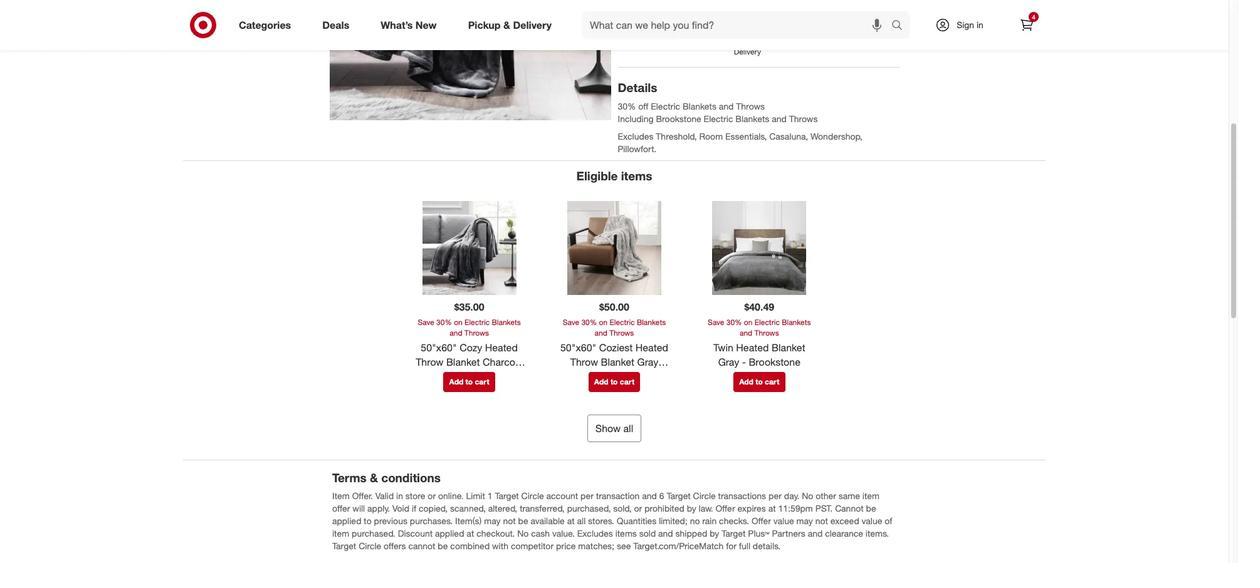 Task type: describe. For each thing, give the bounding box(es) containing it.
11:59pm
[[778, 504, 813, 514]]

account
[[546, 491, 578, 502]]

threshold,
[[656, 131, 697, 142]]

30% for 50"x60" coziest heated throw blanket gray marble - brookstone
[[582, 318, 597, 327]]

pickup & delivery
[[468, 19, 552, 31]]

see
[[617, 541, 631, 552]]

$35.00
[[454, 301, 484, 313]]

brookstone inside details 30% off electric blankets and throws including brookstone electric blankets and throws
[[656, 114, 701, 124]]

in inside terms & conditions item offer. valid in store or online. limit 1 target circle account per transaction and 6 target circle transactions per day. no other same item offer will apply. void if copied, scanned, altered, transferred, purchased, sold, or prohibited by law. offer expires at 11:59pm pst. cannot be applied to previous purchases. item(s) may not be available at all stores. quantities limited; no rain checks. offer value may not exceed value of item purchased. discount applied at checkout. no cash value. excludes items sold and shipped by target plus™ partners and clearance items. target circle offers cannot be combined with competitor price matches; see target.com/pricematch for full details.
[[396, 491, 403, 502]]

rain
[[702, 516, 717, 527]]

details.
[[753, 541, 781, 552]]

clearance
[[825, 529, 863, 539]]

heated for charcoal
[[485, 342, 518, 354]]

4
[[1032, 13, 1036, 21]]

cart for brookstone
[[765, 377, 780, 387]]

purchased.
[[352, 529, 395, 539]]

law.
[[699, 504, 713, 514]]

in store
[[631, 36, 657, 46]]

2 value from the left
[[862, 516, 882, 527]]

2 may from the left
[[797, 516, 813, 527]]

blanket for 50"x60" coziest heated throw blanket gray marble - brookstone
[[601, 356, 635, 369]]

scanned,
[[450, 504, 486, 514]]

sign in
[[957, 19, 984, 30]]

store
[[406, 491, 425, 502]]

electric for $35.00
[[465, 318, 490, 327]]

- inside $40.49 save 30% on electric blankets and throws twin heated blanket gray - brookstone
[[742, 356, 746, 369]]

full
[[739, 541, 751, 552]]

transactions
[[718, 491, 766, 502]]

throws up essentials, on the right of page
[[736, 101, 765, 112]]

same
[[730, 36, 750, 46]]

gray inside the $50.00 save 30% on electric blankets and throws 50"x60" coziest heated throw blanket gray marble - brookstone
[[637, 356, 658, 369]]

store
[[639, 36, 657, 46]]

combined
[[450, 541, 490, 552]]

1 vertical spatial by
[[710, 529, 719, 539]]

new
[[416, 19, 437, 31]]

limit
[[466, 491, 485, 502]]

brookstone inside $35.00 save 30% on electric blankets and throws 50"x60" cozy heated throw blanket charcoal gray - brookstone
[[459, 370, 511, 383]]

deals link
[[312, 11, 365, 39]]

throw for gray
[[416, 356, 444, 369]]

- for 50"x60" cozy heated throw blanket charcoal gray - brookstone
[[452, 370, 456, 383]]

throws for 50"x60" cozy heated throw blanket charcoal gray - brookstone
[[465, 328, 489, 338]]

brookstone inside $40.49 save 30% on electric blankets and throws twin heated blanket gray - brookstone
[[749, 356, 801, 369]]

essentials,
[[725, 131, 767, 142]]

target right 6 at the bottom right
[[667, 491, 691, 502]]

What can we help you find? suggestions appear below search field
[[583, 11, 895, 39]]

$50.00
[[599, 301, 629, 313]]

0 horizontal spatial at
[[467, 529, 474, 539]]

what's
[[381, 19, 413, 31]]

partners
[[772, 529, 806, 539]]

categories link
[[228, 11, 307, 39]]

and up room
[[719, 101, 734, 112]]

- for 50"x60" coziest heated throw blanket gray marble - brookstone
[[602, 370, 606, 383]]

item
[[332, 491, 350, 502]]

altered,
[[488, 504, 517, 514]]

other
[[816, 491, 836, 502]]

void
[[392, 504, 409, 514]]

eligible items
[[577, 169, 652, 183]]

heated for gray
[[636, 342, 668, 354]]

pillowfort.
[[618, 144, 657, 154]]

day.
[[784, 491, 800, 502]]

add to cart for gray
[[449, 377, 490, 387]]

3 add to cart from the left
[[739, 377, 780, 387]]

cozy
[[460, 342, 482, 354]]

0 horizontal spatial offer
[[716, 504, 735, 514]]

blankets for twin heated blanket gray - brookstone
[[782, 318, 811, 327]]

purchases.
[[410, 516, 453, 527]]

1 horizontal spatial all
[[624, 422, 633, 435]]

& for terms
[[370, 471, 378, 485]]

and inside $35.00 save 30% on electric blankets and throws 50"x60" cozy heated throw blanket charcoal gray - brookstone
[[450, 328, 462, 338]]

target.com/pricematch
[[633, 541, 724, 552]]

$50.00 save 30% on electric blankets and throws 50"x60" coziest heated throw blanket gray marble - brookstone
[[560, 301, 668, 383]]

0 horizontal spatial or
[[428, 491, 436, 502]]

expires
[[738, 504, 766, 514]]

0 horizontal spatial pickup
[[468, 19, 501, 31]]

save for 50"x60" coziest heated throw blanket gray marble - brookstone
[[563, 318, 579, 327]]

0 horizontal spatial no
[[517, 529, 529, 539]]

save for 50"x60" cozy heated throw blanket charcoal gray - brookstone
[[418, 318, 434, 327]]

cannot
[[835, 504, 864, 514]]

and inside $40.49 save 30% on electric blankets and throws twin heated blanket gray - brookstone
[[740, 328, 753, 338]]

offer
[[332, 504, 350, 514]]

add to cart button for gray
[[444, 372, 495, 392]]

day
[[752, 36, 765, 46]]

conditions
[[381, 471, 441, 485]]

$40.49
[[744, 301, 774, 313]]

6
[[659, 491, 664, 502]]

quantities
[[617, 516, 657, 527]]

in
[[631, 36, 637, 46]]

online.
[[438, 491, 464, 502]]

limited;
[[659, 516, 688, 527]]

target down purchased.
[[332, 541, 356, 552]]

cannot
[[408, 541, 435, 552]]

terms & conditions item offer. valid in store or online. limit 1 target circle account per transaction and 6 target circle transactions per day. no other same item offer will apply. void if copied, scanned, altered, transferred, purchased, sold, or prohibited by law. offer expires at 11:59pm pst. cannot be applied to previous purchases. item(s) may not be available at all stores. quantities limited; no rain checks. offer value may not exceed value of item purchased. discount applied at checkout. no cash value. excludes items sold and shipped by target plus™ partners and clearance items. target circle offers cannot be combined with competitor price matches; see target.com/pricematch for full details.
[[332, 471, 895, 552]]

shipped
[[676, 529, 707, 539]]

1 vertical spatial item
[[332, 529, 349, 539]]

1 horizontal spatial item
[[863, 491, 880, 502]]

checkout.
[[477, 529, 515, 539]]

same
[[839, 491, 860, 502]]

heated inside $40.49 save 30% on electric blankets and throws twin heated blanket gray - brookstone
[[736, 342, 769, 354]]

no
[[690, 516, 700, 527]]

of
[[885, 516, 892, 527]]

prohibited
[[645, 504, 685, 514]]

1 horizontal spatial in
[[977, 19, 984, 30]]

0 vertical spatial at
[[768, 504, 776, 514]]

checks.
[[719, 516, 749, 527]]

price
[[556, 541, 576, 552]]

casaluna,
[[770, 131, 808, 142]]

1 not from the left
[[503, 516, 516, 527]]

delivery for &
[[513, 19, 552, 31]]

cart for charcoal
[[475, 377, 490, 387]]

excludes threshold, room essentials, casaluna, wondershop, pillowfort.
[[618, 131, 865, 154]]

details 30% off electric blankets and throws including brookstone electric blankets and throws
[[618, 80, 818, 124]]

1 horizontal spatial circle
[[521, 491, 544, 502]]

valid
[[375, 491, 394, 502]]

1 per from the left
[[581, 491, 594, 502]]

on for $35.00
[[454, 318, 463, 327]]

if
[[412, 504, 416, 514]]

charcoal
[[483, 356, 523, 369]]

0 vertical spatial items
[[621, 169, 652, 183]]

add for gray
[[449, 377, 464, 387]]

and left 6 at the bottom right
[[642, 491, 657, 502]]

gray inside $35.00 save 30% on electric blankets and throws 50"x60" cozy heated throw blanket charcoal gray - brookstone
[[428, 370, 449, 383]]

plus™
[[748, 529, 770, 539]]

with
[[492, 541, 509, 552]]

will
[[353, 504, 365, 514]]

items.
[[866, 529, 889, 539]]

0 vertical spatial be
[[866, 504, 876, 514]]

off
[[638, 101, 648, 112]]

matches;
[[578, 541, 614, 552]]

on for $40.49
[[744, 318, 753, 327]]

transaction
[[596, 491, 640, 502]]

electric right off
[[651, 101, 680, 112]]

and right partners
[[808, 529, 823, 539]]

target up altered,
[[495, 491, 519, 502]]

blankets for 50"x60" cozy heated throw blanket charcoal gray - brookstone
[[492, 318, 521, 327]]

sign
[[957, 19, 974, 30]]

same day delivery
[[730, 36, 765, 57]]

1 value from the left
[[774, 516, 794, 527]]

50"x60" for 50"x60" cozy heated throw blanket charcoal gray - brookstone
[[421, 342, 457, 354]]



Task type: locate. For each thing, give the bounding box(es) containing it.
0 horizontal spatial save
[[418, 318, 434, 327]]

may
[[484, 516, 501, 527], [797, 516, 813, 527]]

2 per from the left
[[769, 491, 782, 502]]

and
[[719, 101, 734, 112], [772, 114, 787, 124], [450, 328, 462, 338], [595, 328, 607, 338], [740, 328, 753, 338], [642, 491, 657, 502], [658, 529, 673, 539], [808, 529, 823, 539]]

pickup right new at the top of page
[[468, 19, 501, 31]]

add to cart down the coziest
[[594, 377, 635, 387]]

50"x60"
[[421, 342, 457, 354], [560, 342, 597, 354]]

throw
[[416, 356, 444, 369], [570, 356, 598, 369]]

add to cart button down cozy
[[444, 372, 495, 392]]

heated right twin
[[736, 342, 769, 354]]

heated inside $35.00 save 30% on electric blankets and throws 50"x60" cozy heated throw blanket charcoal gray - brookstone
[[485, 342, 518, 354]]

add to cart button for marble
[[589, 372, 640, 392]]

2 add to cart button from the left
[[589, 372, 640, 392]]

what's new
[[381, 19, 437, 31]]

search button
[[886, 11, 916, 41]]

add for marble
[[594, 377, 609, 387]]

all inside terms & conditions item offer. valid in store or online. limit 1 target circle account per transaction and 6 target circle transactions per day. no other same item offer will apply. void if copied, scanned, altered, transferred, purchased, sold, or prohibited by law. offer expires at 11:59pm pst. cannot be applied to previous purchases. item(s) may not be available at all stores. quantities limited; no rain checks. offer value may not exceed value of item purchased. discount applied at checkout. no cash value. excludes items sold and shipped by target plus™ partners and clearance items. target circle offers cannot be combined with competitor price matches; see target.com/pricematch for full details.
[[577, 516, 586, 527]]

or up "copied,"
[[428, 491, 436, 502]]

electric
[[651, 101, 680, 112], [704, 114, 733, 124], [465, 318, 490, 327], [610, 318, 635, 327], [755, 318, 780, 327]]

2 vertical spatial be
[[438, 541, 448, 552]]

2 horizontal spatial on
[[744, 318, 753, 327]]

value up partners
[[774, 516, 794, 527]]

on down $50.00
[[599, 318, 608, 327]]

30% for 50"x60" cozy heated throw blanket charcoal gray - brookstone
[[436, 318, 452, 327]]

by up no at right
[[687, 504, 696, 514]]

30% inside the $50.00 save 30% on electric blankets and throws 50"x60" coziest heated throw blanket gray marble - brookstone
[[582, 318, 597, 327]]

excludes up matches;
[[577, 529, 613, 539]]

0 vertical spatial pickup
[[468, 19, 501, 31]]

brookstone down charcoal
[[459, 370, 511, 383]]

save
[[418, 318, 434, 327], [563, 318, 579, 327], [708, 318, 724, 327]]

items up 'see'
[[615, 529, 637, 539]]

30% inside $35.00 save 30% on electric blankets and throws 50"x60" cozy heated throw blanket charcoal gray - brookstone
[[436, 318, 452, 327]]

cart down the coziest
[[620, 377, 635, 387]]

0 horizontal spatial &
[[370, 471, 378, 485]]

blanket
[[772, 342, 806, 354], [446, 356, 480, 369], [601, 356, 635, 369]]

1 on from the left
[[454, 318, 463, 327]]

0 vertical spatial or
[[428, 491, 436, 502]]

add to cart down cozy
[[449, 377, 490, 387]]

electric down $50.00
[[610, 318, 635, 327]]

no up 'competitor'
[[517, 529, 529, 539]]

excludes up pillowfort.
[[618, 131, 654, 142]]

1 vertical spatial pickup
[[695, 36, 718, 46]]

30%
[[618, 101, 636, 112], [436, 318, 452, 327], [582, 318, 597, 327], [727, 318, 742, 327]]

0 horizontal spatial circle
[[359, 541, 381, 552]]

brookstone inside the $50.00 save 30% on electric blankets and throws 50"x60" coziest heated throw blanket gray marble - brookstone
[[609, 370, 661, 383]]

2 horizontal spatial save
[[708, 318, 724, 327]]

or up the quantities
[[634, 504, 642, 514]]

for
[[726, 541, 737, 552]]

50"x60" inside the $50.00 save 30% on electric blankets and throws 50"x60" coziest heated throw blanket gray marble - brookstone
[[560, 342, 597, 354]]

- inside the $50.00 save 30% on electric blankets and throws 50"x60" coziest heated throw blanket gray marble - brookstone
[[602, 370, 606, 383]]

order pickup
[[674, 36, 718, 46]]

throw for marble
[[570, 356, 598, 369]]

2 not from the left
[[816, 516, 828, 527]]

0 horizontal spatial -
[[452, 370, 456, 383]]

and down limited;
[[658, 529, 673, 539]]

2 horizontal spatial gray
[[718, 356, 739, 369]]

delivery inside same day delivery
[[734, 47, 761, 57]]

$40.49 save 30% on electric blankets and throws twin heated blanket gray - brookstone
[[708, 301, 811, 369]]

brookstone up threshold,
[[656, 114, 701, 124]]

items
[[621, 169, 652, 183], [615, 529, 637, 539]]

be right cannot
[[866, 504, 876, 514]]

may down '11:59pm'
[[797, 516, 813, 527]]

electric inside $35.00 save 30% on electric blankets and throws 50"x60" cozy heated throw blanket charcoal gray - brookstone
[[465, 318, 490, 327]]

0 horizontal spatial throw
[[416, 356, 444, 369]]

to for charcoal
[[466, 377, 473, 387]]

2 50"x60" from the left
[[560, 342, 597, 354]]

circle up law.
[[693, 491, 716, 502]]

wondershop,
[[811, 131, 863, 142]]

0 horizontal spatial add to cart
[[449, 377, 490, 387]]

applied down offer
[[332, 516, 361, 527]]

0 horizontal spatial be
[[438, 541, 448, 552]]

all
[[624, 422, 633, 435], [577, 516, 586, 527]]

electric down $40.49
[[755, 318, 780, 327]]

offer
[[716, 504, 735, 514], [752, 516, 771, 527]]

at
[[768, 504, 776, 514], [567, 516, 575, 527], [467, 529, 474, 539]]

1 horizontal spatial -
[[602, 370, 606, 383]]

save inside $40.49 save 30% on electric blankets and throws twin heated blanket gray - brookstone
[[708, 318, 724, 327]]

to up purchased.
[[364, 516, 372, 527]]

be right the cannot
[[438, 541, 448, 552]]

add to cart button down $40.49 save 30% on electric blankets and throws twin heated blanket gray - brookstone
[[734, 372, 785, 392]]

1 add to cart button from the left
[[444, 372, 495, 392]]

blanket down cozy
[[446, 356, 480, 369]]

item right same
[[863, 491, 880, 502]]

to down cozy
[[466, 377, 473, 387]]

brookstone down the coziest
[[609, 370, 661, 383]]

cart down charcoal
[[475, 377, 490, 387]]

2 horizontal spatial add to cart
[[739, 377, 780, 387]]

on inside $40.49 save 30% on electric blankets and throws twin heated blanket gray - brookstone
[[744, 318, 753, 327]]

show
[[596, 422, 621, 435]]

blankets
[[683, 101, 717, 112], [736, 114, 770, 124], [492, 318, 521, 327], [637, 318, 666, 327], [782, 318, 811, 327]]

be
[[866, 504, 876, 514], [518, 516, 528, 527], [438, 541, 448, 552]]

to right marble
[[611, 377, 618, 387]]

throws inside $35.00 save 30% on electric blankets and throws 50"x60" cozy heated throw blanket charcoal gray - brookstone
[[465, 328, 489, 338]]

1 horizontal spatial on
[[599, 318, 608, 327]]

sold
[[639, 529, 656, 539]]

2 horizontal spatial -
[[742, 356, 746, 369]]

1 horizontal spatial applied
[[435, 529, 464, 539]]

0 horizontal spatial excludes
[[577, 529, 613, 539]]

to inside terms & conditions item offer. valid in store or online. limit 1 target circle account per transaction and 6 target circle transactions per day. no other same item offer will apply. void if copied, scanned, altered, transferred, purchased, sold, or prohibited by law. offer expires at 11:59pm pst. cannot be applied to previous purchases. item(s) may not be available at all stores. quantities limited; no rain checks. offer value may not exceed value of item purchased. discount applied at checkout. no cash value. excludes items sold and shipped by target plus™ partners and clearance items. target circle offers cannot be combined with competitor price matches; see target.com/pricematch for full details.
[[364, 516, 372, 527]]

excludes inside terms & conditions item offer. valid in store or online. limit 1 target circle account per transaction and 6 target circle transactions per day. no other same item offer will apply. void if copied, scanned, altered, transferred, purchased, sold, or prohibited by law. offer expires at 11:59pm pst. cannot be applied to previous purchases. item(s) may not be available at all stores. quantities limited; no rain checks. offer value may not exceed value of item purchased. discount applied at checkout. no cash value. excludes items sold and shipped by target plus™ partners and clearance items. target circle offers cannot be combined with competitor price matches; see target.com/pricematch for full details.
[[577, 529, 613, 539]]

electric inside the $50.00 save 30% on electric blankets and throws 50"x60" coziest heated throw blanket gray marble - brookstone
[[610, 318, 635, 327]]

1 horizontal spatial delivery
[[734, 47, 761, 57]]

30% for twin heated blanket gray - brookstone
[[727, 318, 742, 327]]

on down $40.49
[[744, 318, 753, 327]]

& inside terms & conditions item offer. valid in store or online. limit 1 target circle account per transaction and 6 target circle transactions per day. no other same item offer will apply. void if copied, scanned, altered, transferred, purchased, sold, or prohibited by law. offer expires at 11:59pm pst. cannot be applied to previous purchases. item(s) may not be available at all stores. quantities limited; no rain checks. offer value may not exceed value of item purchased. discount applied at checkout. no cash value. excludes items sold and shipped by target plus™ partners and clearance items. target circle offers cannot be combined with competitor price matches; see target.com/pricematch for full details.
[[370, 471, 378, 485]]

offers
[[384, 541, 406, 552]]

coziest
[[599, 342, 633, 354]]

apply.
[[367, 504, 390, 514]]

1 horizontal spatial add
[[594, 377, 609, 387]]

0 horizontal spatial item
[[332, 529, 349, 539]]

1 horizontal spatial save
[[563, 318, 579, 327]]

electric down the $35.00
[[465, 318, 490, 327]]

in up void
[[396, 491, 403, 502]]

and up the coziest
[[595, 328, 607, 338]]

50"x60" for 50"x60" coziest heated throw blanket gray marble - brookstone
[[560, 342, 597, 354]]

blanket inside the $50.00 save 30% on electric blankets and throws 50"x60" coziest heated throw blanket gray marble - brookstone
[[601, 356, 635, 369]]

1 horizontal spatial no
[[802, 491, 813, 502]]

add to cart button down the coziest
[[589, 372, 640, 392]]

2 cart from the left
[[620, 377, 635, 387]]

target down checks.
[[722, 529, 746, 539]]

or
[[428, 491, 436, 502], [634, 504, 642, 514]]

3 cart from the left
[[765, 377, 780, 387]]

to for gray
[[611, 377, 618, 387]]

what's new link
[[370, 11, 452, 39]]

cart for gray
[[620, 377, 635, 387]]

add to cart button
[[444, 372, 495, 392], [589, 372, 640, 392], [734, 372, 785, 392]]

and up casaluna, at the top right of the page
[[772, 114, 787, 124]]

to for brookstone
[[756, 377, 763, 387]]

not down altered,
[[503, 516, 516, 527]]

per left day.
[[769, 491, 782, 502]]

electric for $50.00
[[610, 318, 635, 327]]

3 on from the left
[[744, 318, 753, 327]]

cash
[[531, 529, 550, 539]]

circle down purchased.
[[359, 541, 381, 552]]

2 vertical spatial at
[[467, 529, 474, 539]]

blanket inside $40.49 save 30% on electric blankets and throws twin heated blanket gray - brookstone
[[772, 342, 806, 354]]

items down pillowfort.
[[621, 169, 652, 183]]

pst.
[[816, 504, 833, 514]]

blanket for 50"x60" cozy heated throw blanket charcoal gray - brookstone
[[446, 356, 480, 369]]

3 heated from the left
[[736, 342, 769, 354]]

2 horizontal spatial heated
[[736, 342, 769, 354]]

blanket down the coziest
[[601, 356, 635, 369]]

gray inside $40.49 save 30% on electric blankets and throws twin heated blanket gray - brookstone
[[718, 356, 739, 369]]

target
[[495, 491, 519, 502], [667, 491, 691, 502], [722, 529, 746, 539], [332, 541, 356, 552]]

0 horizontal spatial in
[[396, 491, 403, 502]]

terms
[[332, 471, 367, 485]]

may up checkout.
[[484, 516, 501, 527]]

50"x60" up marble
[[560, 342, 597, 354]]

room
[[699, 131, 723, 142]]

1 horizontal spatial gray
[[637, 356, 658, 369]]

electric for $40.49
[[755, 318, 780, 327]]

and inside the $50.00 save 30% on electric blankets and throws 50"x60" coziest heated throw blanket gray marble - brookstone
[[595, 328, 607, 338]]

and down $40.49
[[740, 328, 753, 338]]

add to cart down $40.49 save 30% on electric blankets and throws twin heated blanket gray - brookstone
[[739, 377, 780, 387]]

cart
[[475, 377, 490, 387], [620, 377, 635, 387], [765, 377, 780, 387]]

at up the combined
[[467, 529, 474, 539]]

excludes
[[618, 131, 654, 142], [577, 529, 613, 539]]

1 vertical spatial all
[[577, 516, 586, 527]]

categories
[[239, 19, 291, 31]]

marble
[[568, 370, 599, 383]]

available
[[531, 516, 565, 527]]

on inside the $50.00 save 30% on electric blankets and throws 50"x60" coziest heated throw blanket gray marble - brookstone
[[599, 318, 608, 327]]

1 horizontal spatial per
[[769, 491, 782, 502]]

deals
[[322, 19, 349, 31]]

1 horizontal spatial excludes
[[618, 131, 654, 142]]

to down $40.49 save 30% on electric blankets and throws twin heated blanket gray - brookstone
[[756, 377, 763, 387]]

50"x60" left cozy
[[421, 342, 457, 354]]

transferred,
[[520, 504, 565, 514]]

pickup & delivery link
[[457, 11, 567, 39]]

1 vertical spatial at
[[567, 516, 575, 527]]

circle up transferred,
[[521, 491, 544, 502]]

1 vertical spatial or
[[634, 504, 642, 514]]

blankets for 50"x60" coziest heated throw blanket gray marble - brookstone
[[637, 318, 666, 327]]

not down pst.
[[816, 516, 828, 527]]

3 add from the left
[[739, 377, 754, 387]]

including
[[618, 114, 654, 124]]

2 horizontal spatial be
[[866, 504, 876, 514]]

0 vertical spatial item
[[863, 491, 880, 502]]

heated up charcoal
[[485, 342, 518, 354]]

0 horizontal spatial per
[[581, 491, 594, 502]]

30% inside $40.49 save 30% on electric blankets and throws twin heated blanket gray - brookstone
[[727, 318, 742, 327]]

0 horizontal spatial blanket
[[446, 356, 480, 369]]

2 horizontal spatial at
[[768, 504, 776, 514]]

0 horizontal spatial delivery
[[513, 19, 552, 31]]

all down the purchased,
[[577, 516, 586, 527]]

0 vertical spatial no
[[802, 491, 813, 502]]

save inside $35.00 save 30% on electric blankets and throws 50"x60" cozy heated throw blanket charcoal gray - brookstone
[[418, 318, 434, 327]]

add down the coziest
[[594, 377, 609, 387]]

blankets inside $35.00 save 30% on electric blankets and throws 50"x60" cozy heated throw blanket charcoal gray - brookstone
[[492, 318, 521, 327]]

2 on from the left
[[599, 318, 608, 327]]

at right expires
[[768, 504, 776, 514]]

1 horizontal spatial offer
[[752, 516, 771, 527]]

heated right the coziest
[[636, 342, 668, 354]]

1 horizontal spatial &
[[503, 19, 510, 31]]

1 horizontal spatial value
[[862, 516, 882, 527]]

- inside $35.00 save 30% on electric blankets and throws 50"x60" cozy heated throw blanket charcoal gray - brookstone
[[452, 370, 456, 383]]

1 horizontal spatial add to cart button
[[589, 372, 640, 392]]

offer up plus™
[[752, 516, 771, 527]]

at up the value.
[[567, 516, 575, 527]]

1 vertical spatial delivery
[[734, 47, 761, 57]]

2 add to cart from the left
[[594, 377, 635, 387]]

0 horizontal spatial applied
[[332, 516, 361, 527]]

2 horizontal spatial add
[[739, 377, 754, 387]]

no
[[802, 491, 813, 502], [517, 529, 529, 539]]

save inside the $50.00 save 30% on electric blankets and throws 50"x60" coziest heated throw blanket gray marble - brookstone
[[563, 318, 579, 327]]

& inside pickup & delivery link
[[503, 19, 510, 31]]

1 horizontal spatial throw
[[570, 356, 598, 369]]

previous
[[374, 516, 408, 527]]

twin
[[713, 342, 734, 354]]

2 horizontal spatial circle
[[693, 491, 716, 502]]

0 horizontal spatial on
[[454, 318, 463, 327]]

throws inside the $50.00 save 30% on electric blankets and throws 50"x60" coziest heated throw blanket gray marble - brookstone
[[610, 328, 634, 338]]

0 horizontal spatial not
[[503, 516, 516, 527]]

cart down $40.49 save 30% on electric blankets and throws twin heated blanket gray - brookstone
[[765, 377, 780, 387]]

offer.
[[352, 491, 373, 502]]

brookstone
[[656, 114, 701, 124], [749, 356, 801, 369], [459, 370, 511, 383], [609, 370, 661, 383]]

1 vertical spatial in
[[396, 491, 403, 502]]

brookstone down $40.49
[[749, 356, 801, 369]]

0 vertical spatial offer
[[716, 504, 735, 514]]

2 save from the left
[[563, 318, 579, 327]]

eligible
[[577, 169, 618, 183]]

add down $40.49 save 30% on electric blankets and throws twin heated blanket gray - brookstone
[[739, 377, 754, 387]]

0 vertical spatial delivery
[[513, 19, 552, 31]]

save for twin heated blanket gray - brookstone
[[708, 318, 724, 327]]

4 link
[[1013, 11, 1041, 39]]

1 horizontal spatial at
[[567, 516, 575, 527]]

throws up cozy
[[465, 328, 489, 338]]

1 vertical spatial applied
[[435, 529, 464, 539]]

sold,
[[613, 504, 632, 514]]

50"x60" inside $35.00 save 30% on electric blankets and throws 50"x60" cozy heated throw blanket charcoal gray - brookstone
[[421, 342, 457, 354]]

add to cart for marble
[[594, 377, 635, 387]]

1 vertical spatial items
[[615, 529, 637, 539]]

item down offer
[[332, 529, 349, 539]]

-
[[742, 356, 746, 369], [452, 370, 456, 383], [602, 370, 606, 383]]

1 may from the left
[[484, 516, 501, 527]]

0 horizontal spatial value
[[774, 516, 794, 527]]

excludes inside the "excludes threshold, room essentials, casaluna, wondershop, pillowfort."
[[618, 131, 654, 142]]

2 heated from the left
[[636, 342, 668, 354]]

0 horizontal spatial by
[[687, 504, 696, 514]]

1 horizontal spatial add to cart
[[594, 377, 635, 387]]

throws up the coziest
[[610, 328, 634, 338]]

0 horizontal spatial add
[[449, 377, 464, 387]]

add down cozy
[[449, 377, 464, 387]]

1 add from the left
[[449, 377, 464, 387]]

0 horizontal spatial add to cart button
[[444, 372, 495, 392]]

blanket down $40.49
[[772, 342, 806, 354]]

1 horizontal spatial pickup
[[695, 36, 718, 46]]

2 add from the left
[[594, 377, 609, 387]]

all right show
[[624, 422, 633, 435]]

1 50"x60" from the left
[[421, 342, 457, 354]]

$35.00 save 30% on electric blankets and throws 50"x60" cozy heated throw blanket charcoal gray - brookstone
[[416, 301, 523, 383]]

sign in link
[[925, 11, 1003, 39]]

no right day.
[[802, 491, 813, 502]]

items inside terms & conditions item offer. valid in store or online. limit 1 target circle account per transaction and 6 target circle transactions per day. no other same item offer will apply. void if copied, scanned, altered, transferred, purchased, sold, or prohibited by law. offer expires at 11:59pm pst. cannot be applied to previous purchases. item(s) may not be available at all stores. quantities limited; no rain checks. offer value may not exceed value of item purchased. discount applied at checkout. no cash value. excludes items sold and shipped by target plus™ partners and clearance items. target circle offers cannot be combined with competitor price matches; see target.com/pricematch for full details.
[[615, 529, 637, 539]]

order
[[674, 36, 693, 46]]

1 horizontal spatial cart
[[620, 377, 635, 387]]

on inside $35.00 save 30% on electric blankets and throws 50"x60" cozy heated throw blanket charcoal gray - brookstone
[[454, 318, 463, 327]]

in right sign
[[977, 19, 984, 30]]

0 vertical spatial &
[[503, 19, 510, 31]]

1 vertical spatial offer
[[752, 516, 771, 527]]

0 horizontal spatial gray
[[428, 370, 449, 383]]

electric up room
[[704, 114, 733, 124]]

per up the purchased,
[[581, 491, 594, 502]]

delivery for day
[[734, 47, 761, 57]]

1 vertical spatial &
[[370, 471, 378, 485]]

search
[[886, 20, 916, 32]]

1 horizontal spatial not
[[816, 516, 828, 527]]

blankets inside the $50.00 save 30% on electric blankets and throws 50"x60" coziest heated throw blanket gray marble - brookstone
[[637, 318, 666, 327]]

2 throw from the left
[[570, 356, 598, 369]]

1 horizontal spatial or
[[634, 504, 642, 514]]

1 save from the left
[[418, 318, 434, 327]]

0 horizontal spatial may
[[484, 516, 501, 527]]

purchased,
[[567, 504, 611, 514]]

heated inside the $50.00 save 30% on electric blankets and throws 50"x60" coziest heated throw blanket gray marble - brookstone
[[636, 342, 668, 354]]

pickup right order
[[695, 36, 718, 46]]

1 vertical spatial no
[[517, 529, 529, 539]]

0 horizontal spatial cart
[[475, 377, 490, 387]]

0 vertical spatial applied
[[332, 516, 361, 527]]

by down rain
[[710, 529, 719, 539]]

gray
[[637, 356, 658, 369], [718, 356, 739, 369], [428, 370, 449, 383]]

0 horizontal spatial heated
[[485, 342, 518, 354]]

1 add to cart from the left
[[449, 377, 490, 387]]

throws for 50"x60" coziest heated throw blanket gray marble - brookstone
[[610, 328, 634, 338]]

1 throw from the left
[[416, 356, 444, 369]]

add to cart
[[449, 377, 490, 387], [594, 377, 635, 387], [739, 377, 780, 387]]

1 horizontal spatial 50"x60"
[[560, 342, 597, 354]]

0 vertical spatial all
[[624, 422, 633, 435]]

1 cart from the left
[[475, 377, 490, 387]]

3 add to cart button from the left
[[734, 372, 785, 392]]

1 vertical spatial be
[[518, 516, 528, 527]]

1 vertical spatial excludes
[[577, 529, 613, 539]]

value up the "items."
[[862, 516, 882, 527]]

throws for twin heated blanket gray - brookstone
[[755, 328, 779, 338]]

1 horizontal spatial heated
[[636, 342, 668, 354]]

be down transferred,
[[518, 516, 528, 527]]

offer up checks.
[[716, 504, 735, 514]]

2 horizontal spatial blanket
[[772, 342, 806, 354]]

30% inside details 30% off electric blankets and throws including brookstone electric blankets and throws
[[618, 101, 636, 112]]

0 horizontal spatial all
[[577, 516, 586, 527]]

3 save from the left
[[708, 318, 724, 327]]

throw inside the $50.00 save 30% on electric blankets and throws 50"x60" coziest heated throw blanket gray marble - brookstone
[[570, 356, 598, 369]]

0 vertical spatial excludes
[[618, 131, 654, 142]]

show all link
[[587, 415, 642, 442]]

1 heated from the left
[[485, 342, 518, 354]]

electric inside $40.49 save 30% on electric blankets and throws twin heated blanket gray - brookstone
[[755, 318, 780, 327]]

throw inside $35.00 save 30% on electric blankets and throws 50"x60" cozy heated throw blanket charcoal gray - brookstone
[[416, 356, 444, 369]]

2 horizontal spatial cart
[[765, 377, 780, 387]]

stores.
[[588, 516, 614, 527]]

on down the $35.00
[[454, 318, 463, 327]]

1 horizontal spatial be
[[518, 516, 528, 527]]

1
[[488, 491, 493, 502]]

blankets inside $40.49 save 30% on electric blankets and throws twin heated blanket gray - brookstone
[[782, 318, 811, 327]]

details
[[618, 80, 657, 95]]

add
[[449, 377, 464, 387], [594, 377, 609, 387], [739, 377, 754, 387]]

blanket inside $35.00 save 30% on electric blankets and throws 50"x60" cozy heated throw blanket charcoal gray - brookstone
[[446, 356, 480, 369]]

throws inside $40.49 save 30% on electric blankets and throws twin heated blanket gray - brookstone
[[755, 328, 779, 338]]

0 vertical spatial in
[[977, 19, 984, 30]]

and up cozy
[[450, 328, 462, 338]]

throws up casaluna, at the top right of the page
[[789, 114, 818, 124]]

competitor
[[511, 541, 554, 552]]

& for pickup
[[503, 19, 510, 31]]

applied down purchases.
[[435, 529, 464, 539]]

1 horizontal spatial by
[[710, 529, 719, 539]]

on for $50.00
[[599, 318, 608, 327]]

throws down $40.49
[[755, 328, 779, 338]]



Task type: vqa. For each thing, say whether or not it's contained in the screenshot.
altered,
yes



